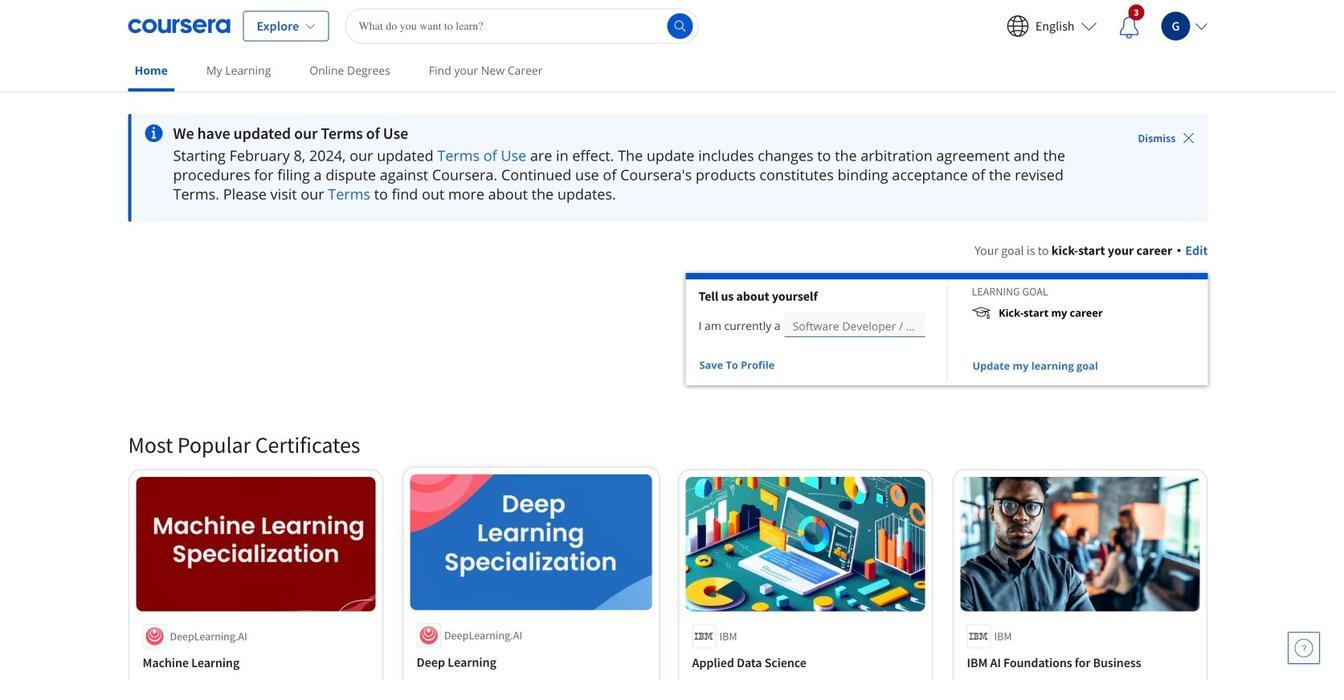 Task type: vqa. For each thing, say whether or not it's contained in the screenshot.
rightmost to
no



Task type: locate. For each thing, give the bounding box(es) containing it.
information: we have updated our terms of use element
[[173, 124, 1094, 143]]

None search field
[[345, 8, 699, 44]]

most popular certificates collection element
[[119, 405, 1218, 681]]

coursera image
[[128, 13, 230, 39]]

main content
[[0, 94, 1337, 681]]

status
[[776, 365, 784, 369]]



Task type: describe. For each thing, give the bounding box(es) containing it.
help center image
[[1295, 639, 1314, 658]]

What do you want to learn? text field
[[345, 8, 699, 44]]



